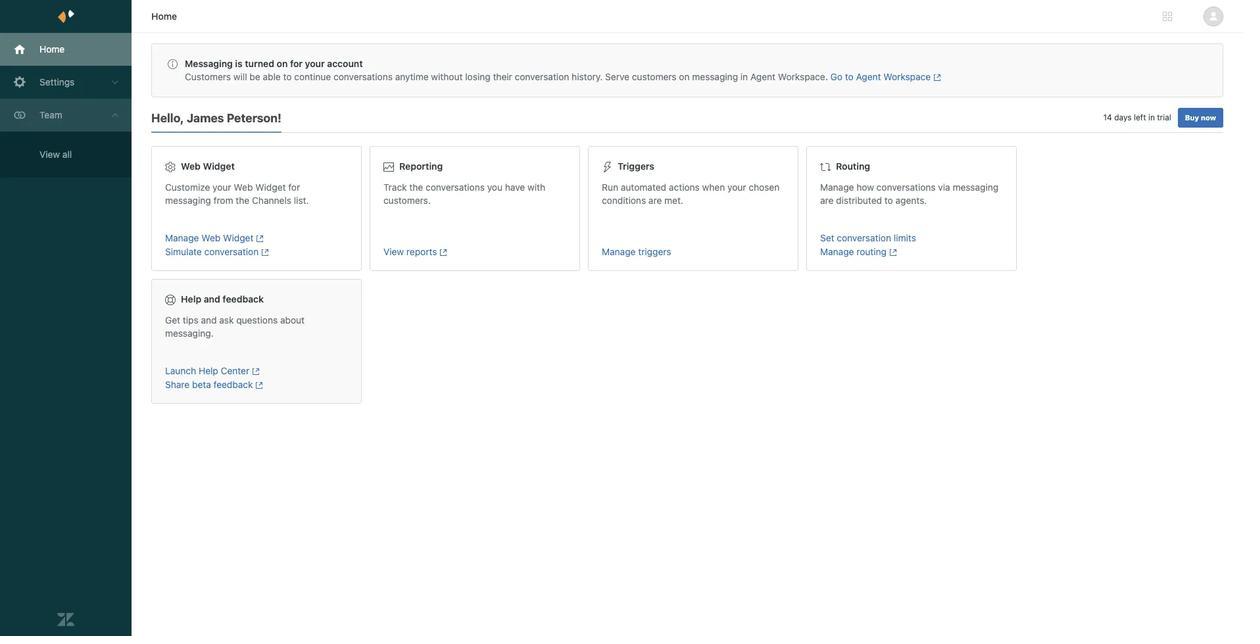 Task type: locate. For each thing, give the bounding box(es) containing it.
0 horizontal spatial on
[[277, 58, 288, 69]]

left
[[1134, 112, 1146, 122]]

to left "agents."
[[885, 195, 893, 206]]

manage up simulate
[[165, 232, 199, 243]]

are down automated
[[648, 195, 662, 206]]

conversations up "agents."
[[877, 182, 936, 193]]

widget
[[203, 160, 235, 172], [255, 182, 286, 193], [223, 232, 253, 243]]

are
[[648, 195, 662, 206], [820, 195, 834, 206]]

2 horizontal spatial conversations
[[877, 182, 936, 193]]

0 vertical spatial for
[[290, 58, 303, 69]]

feedback down center
[[214, 379, 253, 390]]

0 vertical spatial view
[[39, 149, 60, 160]]

the up customers.
[[409, 182, 423, 193]]

view for view all
[[39, 149, 60, 160]]

manage left triggers
[[602, 246, 636, 257]]

2 horizontal spatial messaging
[[953, 182, 999, 193]]

conversation down manage web widget
[[204, 246, 259, 257]]

in
[[741, 71, 748, 82], [1148, 112, 1155, 122]]

manage web widget
[[165, 232, 253, 243]]

share beta feedback
[[165, 379, 253, 390]]

2 horizontal spatial to
[[885, 195, 893, 206]]

manage down set
[[820, 246, 854, 257]]

1 horizontal spatial conversations
[[426, 182, 485, 193]]

messaging.
[[165, 328, 214, 339]]

for for on
[[290, 58, 303, 69]]

routing
[[857, 246, 887, 257]]

1 horizontal spatial to
[[845, 71, 854, 82]]

manage for manage triggers
[[602, 246, 636, 257]]

to right go
[[845, 71, 854, 82]]

for up list. at the left of page
[[288, 182, 300, 193]]

1 horizontal spatial web
[[201, 232, 221, 243]]

track the conversations you have with customers.
[[383, 182, 545, 206]]

1 horizontal spatial the
[[409, 182, 423, 193]]

messaging down "customize"
[[165, 195, 211, 206]]

1 are from the left
[[648, 195, 662, 206]]

launch
[[165, 365, 196, 376]]

conditions
[[602, 195, 646, 206]]

conversation
[[515, 71, 569, 82], [837, 232, 891, 243], [204, 246, 259, 257]]

are left distributed
[[820, 195, 834, 206]]

how
[[857, 182, 874, 193]]

1 horizontal spatial conversation
[[515, 71, 569, 82]]

serve
[[605, 71, 629, 82]]

conversations left you
[[426, 182, 485, 193]]

web up simulate conversation
[[201, 232, 221, 243]]

1 horizontal spatial view
[[383, 246, 404, 257]]

conversations inside manage how conversations via messaging are distributed to agents.
[[877, 182, 936, 193]]

1 vertical spatial and
[[201, 314, 217, 326]]

conversations down account
[[333, 71, 393, 82]]

messaging is turned on for your account
[[185, 58, 363, 69]]

view left all
[[39, 149, 60, 160]]

web up "customize"
[[181, 160, 201, 172]]

view
[[39, 149, 60, 160], [383, 246, 404, 257]]

1 horizontal spatial agent
[[856, 71, 881, 82]]

feedback up questions
[[223, 293, 264, 305]]

0 horizontal spatial the
[[236, 195, 249, 206]]

history.
[[572, 71, 603, 82]]

buy now
[[1185, 113, 1216, 122]]

help
[[181, 293, 201, 305], [199, 365, 218, 376]]

1 vertical spatial help
[[199, 365, 218, 376]]

0 horizontal spatial your
[[213, 182, 231, 193]]

help up share beta feedback
[[199, 365, 218, 376]]

0 vertical spatial widget
[[203, 160, 235, 172]]

agent
[[750, 71, 776, 82], [856, 71, 881, 82]]

1 vertical spatial conversation
[[837, 232, 891, 243]]

able
[[263, 71, 281, 82]]

for
[[290, 58, 303, 69], [288, 182, 300, 193]]

1 vertical spatial for
[[288, 182, 300, 193]]

messaging right via
[[953, 182, 999, 193]]

0 vertical spatial conversation
[[515, 71, 569, 82]]

for up continue at the left of the page
[[290, 58, 303, 69]]

customers.
[[383, 195, 431, 206]]

1 vertical spatial home
[[39, 43, 65, 55]]

your up from
[[213, 182, 231, 193]]

your
[[305, 58, 325, 69], [213, 182, 231, 193], [728, 182, 746, 193]]

and left ask
[[201, 314, 217, 326]]

0 vertical spatial in
[[741, 71, 748, 82]]

will
[[233, 71, 247, 82]]

run automated actions when your chosen conditions are met.
[[602, 182, 780, 206]]

customers will be able to continue conversations anytime without losing their conversation history. serve customers on messaging in agent workspace.
[[185, 71, 830, 82]]

2 horizontal spatial web
[[234, 182, 253, 193]]

0 vertical spatial home
[[151, 11, 177, 22]]

help up tips
[[181, 293, 201, 305]]

agent left workspace.
[[750, 71, 776, 82]]

0 vertical spatial help
[[181, 293, 201, 305]]

conversation right the their
[[515, 71, 569, 82]]

on right customers in the right of the page
[[679, 71, 690, 82]]

messaging
[[692, 71, 738, 82], [953, 182, 999, 193], [165, 195, 211, 206]]

chosen
[[749, 182, 780, 193]]

0 horizontal spatial are
[[648, 195, 662, 206]]

0 horizontal spatial in
[[741, 71, 748, 82]]

1 vertical spatial feedback
[[214, 379, 253, 390]]

anytime
[[395, 71, 429, 82]]

manage inside manage how conversations via messaging are distributed to agents.
[[820, 182, 854, 193]]

and
[[204, 293, 220, 305], [201, 314, 217, 326]]

are inside run automated actions when your chosen conditions are met.
[[648, 195, 662, 206]]

manage routing
[[820, 246, 887, 257]]

tips
[[183, 314, 198, 326]]

in right left
[[1148, 112, 1155, 122]]

1 vertical spatial view
[[383, 246, 404, 257]]

0 vertical spatial messaging
[[692, 71, 738, 82]]

messaging right customers in the right of the page
[[692, 71, 738, 82]]

when
[[702, 182, 725, 193]]

0 vertical spatial the
[[409, 182, 423, 193]]

0 horizontal spatial agent
[[750, 71, 776, 82]]

manage routing link
[[820, 246, 1003, 257]]

and inside get tips and ask questions about messaging.
[[201, 314, 217, 326]]

conversations inside track the conversations you have with customers.
[[426, 182, 485, 193]]

automated
[[621, 182, 666, 193]]

1 vertical spatial on
[[679, 71, 690, 82]]

manage how conversations via messaging are distributed to agents.
[[820, 182, 999, 206]]

questions
[[236, 314, 278, 326]]

0 vertical spatial on
[[277, 58, 288, 69]]

the right from
[[236, 195, 249, 206]]

1 vertical spatial the
[[236, 195, 249, 206]]

2 horizontal spatial your
[[728, 182, 746, 193]]

web up channels
[[234, 182, 253, 193]]

0 horizontal spatial messaging
[[165, 195, 211, 206]]

1 vertical spatial web
[[234, 182, 253, 193]]

account
[[327, 58, 363, 69]]

all
[[62, 149, 72, 160]]

and up ask
[[204, 293, 220, 305]]

customize
[[165, 182, 210, 193]]

hello, james peterson!
[[151, 111, 281, 125]]

widget up channels
[[255, 182, 286, 193]]

james
[[187, 111, 224, 125]]

to inside manage how conversations via messaging are distributed to agents.
[[885, 195, 893, 206]]

to right able
[[283, 71, 292, 82]]

turned
[[245, 58, 274, 69]]

limits
[[894, 232, 916, 243]]

settings
[[39, 76, 75, 87]]

your up continue at the left of the page
[[305, 58, 325, 69]]

messaging inside customize your web widget for messaging from the channels list.
[[165, 195, 211, 206]]

widget inside customize your web widget for messaging from the channels list.
[[255, 182, 286, 193]]

messaging inside manage how conversations via messaging are distributed to agents.
[[953, 182, 999, 193]]

0 horizontal spatial conversation
[[204, 246, 259, 257]]

launch help center
[[165, 365, 249, 376]]

list.
[[294, 195, 309, 206]]

agent right go
[[856, 71, 881, 82]]

trial
[[1157, 112, 1171, 122]]

on up able
[[277, 58, 288, 69]]

2 horizontal spatial conversation
[[837, 232, 891, 243]]

1 vertical spatial widget
[[255, 182, 286, 193]]

buy now button
[[1178, 108, 1223, 128]]

set
[[820, 232, 834, 243]]

widget up customize your web widget for messaging from the channels list.
[[203, 160, 235, 172]]

1 horizontal spatial on
[[679, 71, 690, 82]]

widget up simulate conversation link
[[223, 232, 253, 243]]

1 horizontal spatial are
[[820, 195, 834, 206]]

conversation up routing
[[837, 232, 891, 243]]

agents.
[[896, 195, 927, 206]]

zendesk products image
[[1163, 12, 1172, 21]]

your right when
[[728, 182, 746, 193]]

0 vertical spatial feedback
[[223, 293, 264, 305]]

2 vertical spatial conversation
[[204, 246, 259, 257]]

1 vertical spatial in
[[1148, 112, 1155, 122]]

view left reports
[[383, 246, 404, 257]]

1 vertical spatial messaging
[[953, 182, 999, 193]]

0 horizontal spatial view
[[39, 149, 60, 160]]

2 vertical spatial messaging
[[165, 195, 211, 206]]

get tips and ask questions about messaging.
[[165, 314, 305, 339]]

manage up distributed
[[820, 182, 854, 193]]

1 agent from the left
[[750, 71, 776, 82]]

manage for manage routing
[[820, 246, 854, 257]]

for inside customize your web widget for messaging from the channels list.
[[288, 182, 300, 193]]

channels
[[252, 195, 291, 206]]

0 horizontal spatial web
[[181, 160, 201, 172]]

2 are from the left
[[820, 195, 834, 206]]

peterson!
[[227, 111, 281, 125]]

distributed
[[836, 195, 882, 206]]

on
[[277, 58, 288, 69], [679, 71, 690, 82]]

in left workspace.
[[741, 71, 748, 82]]

the
[[409, 182, 423, 193], [236, 195, 249, 206]]



Task type: describe. For each thing, give the bounding box(es) containing it.
customers
[[185, 71, 231, 82]]

messaging
[[185, 58, 233, 69]]

triggers
[[638, 246, 671, 257]]

feedback for help and feedback
[[223, 293, 264, 305]]

for for widget
[[288, 182, 300, 193]]

actions
[[669, 182, 700, 193]]

launch help center link
[[165, 365, 348, 376]]

view all
[[39, 149, 72, 160]]

be
[[250, 71, 260, 82]]

set conversation limits
[[820, 232, 916, 243]]

share
[[165, 379, 190, 390]]

continue
[[294, 71, 331, 82]]

manage for manage how conversations via messaging are distributed to agents.
[[820, 182, 854, 193]]

2 vertical spatial web
[[201, 232, 221, 243]]

hello,
[[151, 111, 184, 125]]

view reports link
[[383, 246, 566, 257]]

0 vertical spatial and
[[204, 293, 220, 305]]

track
[[383, 182, 407, 193]]

2 agent from the left
[[856, 71, 881, 82]]

team
[[39, 109, 62, 120]]

0 vertical spatial web
[[181, 160, 201, 172]]

help and feedback
[[181, 293, 264, 305]]

0 horizontal spatial conversations
[[333, 71, 393, 82]]

view for view reports
[[383, 246, 404, 257]]

buy
[[1185, 113, 1199, 122]]

customize your web widget for messaging from the channels list.
[[165, 182, 309, 206]]

2 vertical spatial widget
[[223, 232, 253, 243]]

share beta feedback link
[[165, 379, 348, 390]]

customers
[[632, 71, 677, 82]]

routing
[[836, 160, 870, 172]]

workspace.
[[778, 71, 828, 82]]

reporting
[[399, 160, 443, 172]]

from
[[213, 195, 233, 206]]

manage web widget link
[[165, 232, 348, 243]]

web inside customize your web widget for messaging from the channels list.
[[234, 182, 253, 193]]

go to agent workspace link
[[830, 71, 941, 82]]

reports
[[406, 246, 437, 257]]

conversation for simulate conversation
[[204, 246, 259, 257]]

you
[[487, 182, 503, 193]]

is
[[235, 58, 242, 69]]

0 horizontal spatial home
[[39, 43, 65, 55]]

1 horizontal spatial in
[[1148, 112, 1155, 122]]

run
[[602, 182, 618, 193]]

ask
[[219, 314, 234, 326]]

via
[[938, 182, 950, 193]]

manage for manage web widget
[[165, 232, 199, 243]]

are inside manage how conversations via messaging are distributed to agents.
[[820, 195, 834, 206]]

simulate conversation
[[165, 246, 259, 257]]

simulate
[[165, 246, 202, 257]]

center
[[221, 365, 249, 376]]

view reports
[[383, 246, 437, 257]]

1 horizontal spatial your
[[305, 58, 325, 69]]

14 days left in trial
[[1103, 112, 1171, 122]]

conversations for manage how conversations via messaging are distributed to agents.
[[877, 182, 936, 193]]

your inside run automated actions when your chosen conditions are met.
[[728, 182, 746, 193]]

with
[[528, 182, 545, 193]]

the inside track the conversations you have with customers.
[[409, 182, 423, 193]]

0 horizontal spatial to
[[283, 71, 292, 82]]

your inside customize your web widget for messaging from the channels list.
[[213, 182, 231, 193]]

the inside customize your web widget for messaging from the channels list.
[[236, 195, 249, 206]]

about
[[280, 314, 305, 326]]

have
[[505, 182, 525, 193]]

14
[[1103, 112, 1112, 122]]

triggers
[[618, 160, 654, 172]]

go
[[830, 71, 843, 82]]

conversations for track the conversations you have with customers.
[[426, 182, 485, 193]]

get
[[165, 314, 180, 326]]

conversation for set conversation limits
[[837, 232, 891, 243]]

1 horizontal spatial messaging
[[692, 71, 738, 82]]

1 horizontal spatial home
[[151, 11, 177, 22]]

set conversation limits link
[[820, 232, 1003, 243]]

met.
[[664, 195, 683, 206]]

beta
[[192, 379, 211, 390]]

simulate conversation link
[[165, 246, 348, 257]]

feedback for share beta feedback
[[214, 379, 253, 390]]

without
[[431, 71, 463, 82]]

now
[[1201, 113, 1216, 122]]

workspace
[[884, 71, 931, 82]]

losing
[[465, 71, 490, 82]]

days
[[1114, 112, 1132, 122]]

web widget
[[181, 160, 235, 172]]

manage triggers
[[602, 246, 671, 257]]

manage triggers link
[[602, 246, 785, 257]]

their
[[493, 71, 512, 82]]

go to agent workspace
[[830, 71, 931, 82]]



Task type: vqa. For each thing, say whether or not it's contained in the screenshot.
the 16
no



